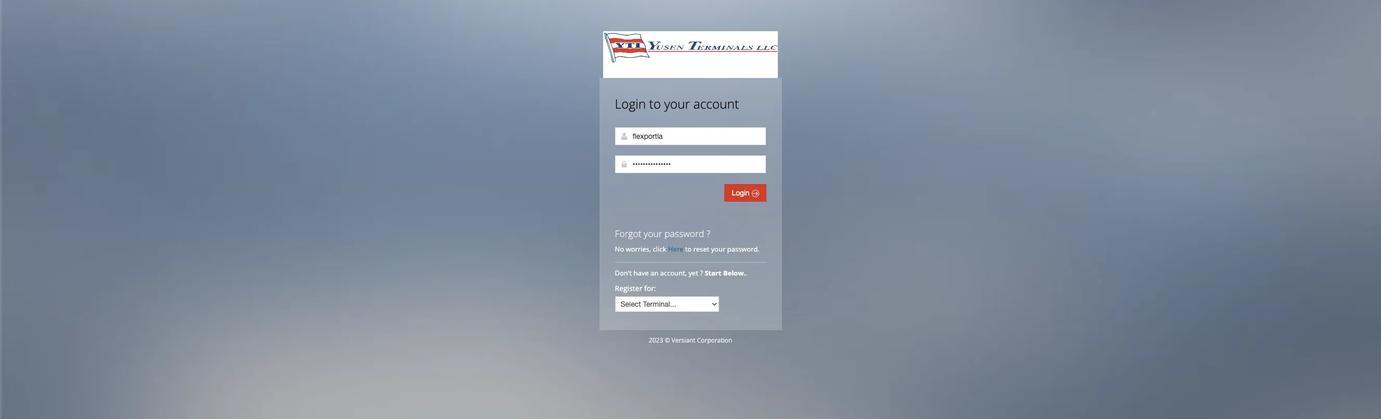 Task type: vqa. For each thing, say whether or not it's contained in the screenshot.
swapright ICON
yes



Task type: describe. For each thing, give the bounding box(es) containing it.
here link
[[668, 244, 684, 254]]

login button
[[725, 184, 766, 202]]

don't have an account, yet ? start below. .
[[615, 268, 749, 278]]

login for login to your account
[[615, 95, 646, 112]]

account,
[[660, 268, 687, 278]]

forgot your password ? no worries, click here to reset your password.
[[615, 227, 760, 254]]

1 horizontal spatial your
[[664, 95, 690, 112]]

©
[[665, 336, 670, 345]]

0 horizontal spatial your
[[644, 227, 662, 240]]

0 vertical spatial to
[[649, 95, 661, 112]]

register
[[615, 283, 643, 293]]

click
[[653, 244, 667, 254]]

no
[[615, 244, 624, 254]]

an
[[651, 268, 659, 278]]

register for:
[[615, 283, 656, 293]]

start
[[705, 268, 722, 278]]

login to your account
[[615, 95, 739, 112]]

here
[[668, 244, 684, 254]]

reset
[[694, 244, 710, 254]]

below.
[[723, 268, 746, 278]]



Task type: locate. For each thing, give the bounding box(es) containing it.
password
[[665, 227, 704, 240]]

0 vertical spatial ?
[[707, 227, 711, 240]]

?
[[707, 227, 711, 240], [700, 268, 703, 278]]

2023 © versiant corporation
[[649, 336, 732, 345]]

user image
[[620, 132, 629, 140]]

swapright image
[[752, 190, 759, 197]]

Password password field
[[615, 156, 766, 173]]

for:
[[644, 283, 656, 293]]

your up click
[[644, 227, 662, 240]]

to up username text box
[[649, 95, 661, 112]]

1 vertical spatial ?
[[700, 268, 703, 278]]

1 horizontal spatial ?
[[707, 227, 711, 240]]

to inside forgot your password ? no worries, click here to reset your password.
[[685, 244, 692, 254]]

0 horizontal spatial to
[[649, 95, 661, 112]]

1 horizontal spatial login
[[732, 189, 752, 197]]

versiant
[[672, 336, 696, 345]]

? inside forgot your password ? no worries, click here to reset your password.
[[707, 227, 711, 240]]

have
[[634, 268, 649, 278]]

to right here at the bottom left of page
[[685, 244, 692, 254]]

1 vertical spatial your
[[644, 227, 662, 240]]

account
[[694, 95, 739, 112]]

forgot
[[615, 227, 642, 240]]

2 horizontal spatial your
[[711, 244, 726, 254]]

your
[[664, 95, 690, 112], [644, 227, 662, 240], [711, 244, 726, 254]]

yet
[[689, 268, 698, 278]]

1 vertical spatial login
[[732, 189, 752, 197]]

login inside button
[[732, 189, 752, 197]]

.
[[746, 268, 748, 278]]

1 horizontal spatial to
[[685, 244, 692, 254]]

corporation
[[697, 336, 732, 345]]

2 vertical spatial your
[[711, 244, 726, 254]]

? up reset
[[707, 227, 711, 240]]

login
[[615, 95, 646, 112], [732, 189, 752, 197]]

login for login
[[732, 189, 752, 197]]

1 vertical spatial to
[[685, 244, 692, 254]]

worries,
[[626, 244, 651, 254]]

Username text field
[[615, 127, 766, 145]]

password.
[[727, 244, 760, 254]]

? right yet
[[700, 268, 703, 278]]

to
[[649, 95, 661, 112], [685, 244, 692, 254]]

your right reset
[[711, 244, 726, 254]]

your up username text box
[[664, 95, 690, 112]]

0 horizontal spatial login
[[615, 95, 646, 112]]

0 vertical spatial your
[[664, 95, 690, 112]]

0 horizontal spatial ?
[[700, 268, 703, 278]]

lock image
[[620, 160, 629, 169]]

don't
[[615, 268, 632, 278]]

0 vertical spatial login
[[615, 95, 646, 112]]

2023
[[649, 336, 663, 345]]



